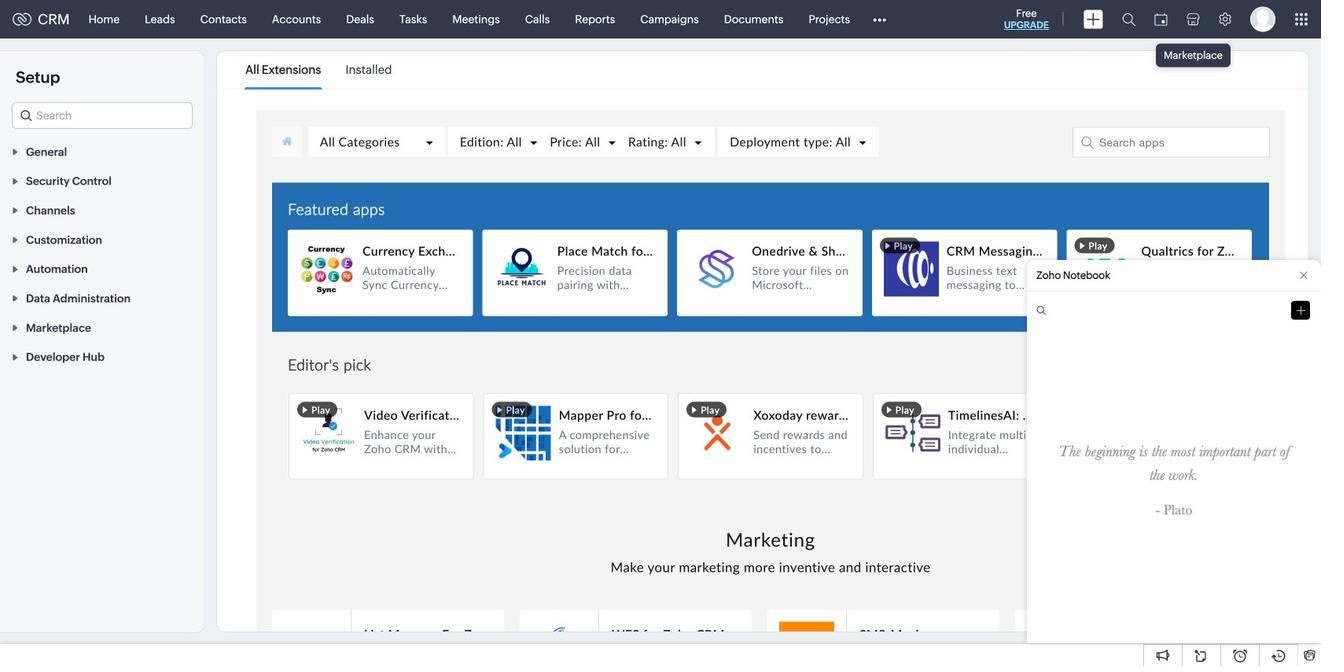 Task type: locate. For each thing, give the bounding box(es) containing it.
Other Modules field
[[863, 7, 896, 32]]

profile image
[[1250, 7, 1276, 32]]

None field
[[12, 102, 193, 129]]

create menu image
[[1084, 10, 1103, 29]]

create menu element
[[1074, 0, 1113, 38]]



Task type: describe. For each thing, give the bounding box(es) containing it.
logo image
[[13, 13, 31, 26]]

Search text field
[[13, 103, 192, 128]]

search element
[[1113, 0, 1145, 39]]

search image
[[1122, 13, 1136, 26]]

calendar image
[[1154, 13, 1168, 26]]

profile element
[[1241, 0, 1285, 38]]



Task type: vqa. For each thing, say whether or not it's contained in the screenshot.
logo on the top of page
yes



